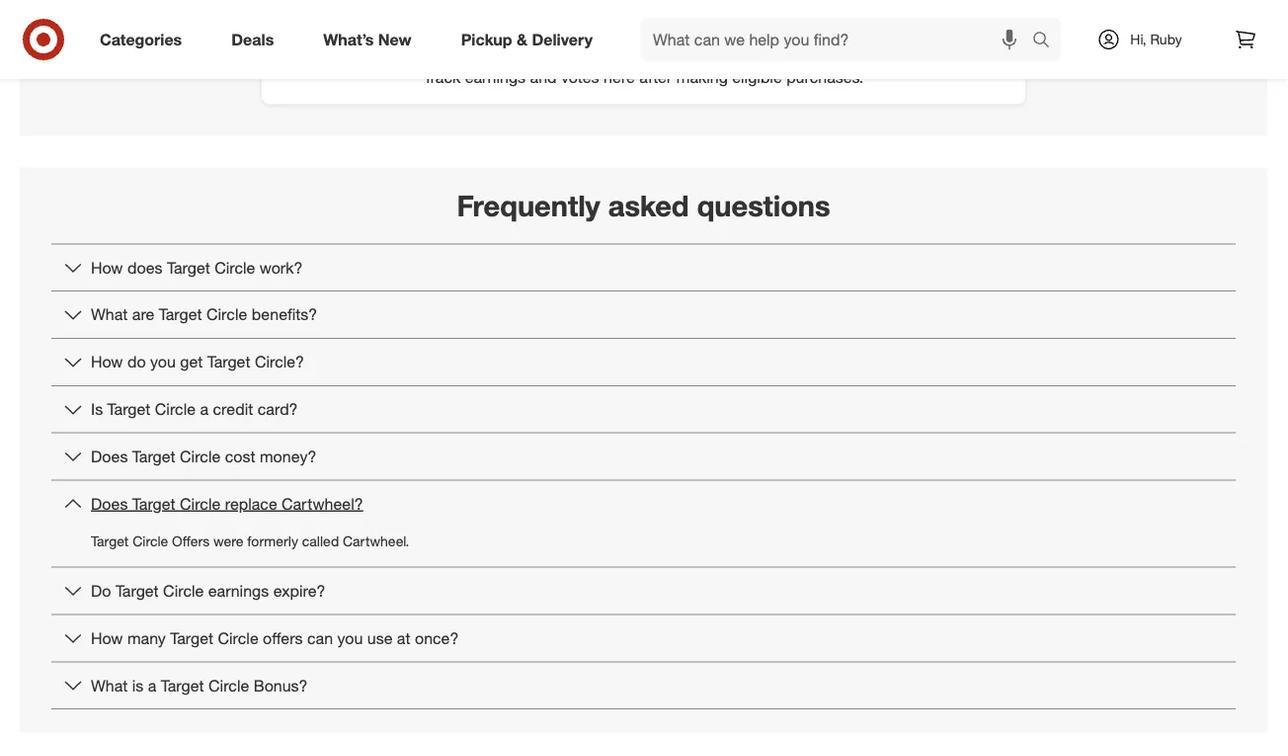 Task type: vqa. For each thing, say whether or not it's contained in the screenshot.
offers
yes



Task type: locate. For each thing, give the bounding box(es) containing it.
circle
[[215, 258, 255, 277], [207, 305, 247, 324], [155, 400, 196, 419], [180, 447, 221, 466], [180, 494, 221, 513], [133, 532, 168, 549], [163, 581, 204, 600], [218, 628, 259, 648], [209, 676, 249, 695]]

does
[[91, 447, 128, 466], [91, 494, 128, 513]]

1 horizontal spatial you
[[337, 628, 363, 648]]

does target circle replace cartwheel? button
[[51, 481, 1236, 527]]

card?
[[258, 400, 298, 419]]

no
[[596, 34, 621, 57]]

what left is on the bottom of page
[[91, 676, 128, 695]]

what's new link
[[307, 18, 436, 61]]

here
[[604, 67, 635, 86]]

a
[[200, 400, 209, 419], [148, 676, 157, 695]]

0 vertical spatial how
[[91, 258, 123, 277]]

what for what is a target circle bonus?
[[91, 676, 128, 695]]

0 vertical spatial does
[[91, 447, 128, 466]]

what's
[[323, 30, 374, 49]]

1 vertical spatial you
[[337, 628, 363, 648]]

cartwheel?
[[282, 494, 363, 513]]

circle up 'offers'
[[180, 494, 221, 513]]

how for how does target circle work?
[[91, 258, 123, 277]]

expire?
[[273, 581, 325, 600]]

does inside does target circle cost money? dropdown button
[[91, 447, 128, 466]]

3 how from the top
[[91, 628, 123, 648]]

are
[[132, 305, 155, 324]]

bonus?
[[254, 676, 308, 695]]

how do you get target circle? button
[[51, 339, 1236, 385]]

new
[[378, 30, 412, 49]]

money?
[[260, 447, 316, 466]]

questions
[[697, 188, 831, 223]]

earnings down were
[[208, 581, 269, 600]]

0 horizontal spatial earnings
[[208, 581, 269, 600]]

how for how do you get target circle?
[[91, 352, 123, 372]]

cost
[[225, 447, 255, 466]]

deals link
[[215, 18, 299, 61]]

does target circle replace cartwheel?
[[91, 494, 363, 513]]

pickup & delivery link
[[444, 18, 618, 61]]

2 vertical spatial how
[[91, 628, 123, 648]]

1 vertical spatial does
[[91, 494, 128, 513]]

credit
[[213, 400, 253, 419]]

is
[[132, 676, 144, 695]]

0 vertical spatial a
[[200, 400, 209, 419]]

circle left work?
[[215, 258, 255, 277]]

at
[[397, 628, 411, 648]]

target
[[167, 258, 210, 277], [159, 305, 202, 324], [207, 352, 250, 372], [107, 400, 151, 419], [132, 447, 175, 466], [132, 494, 175, 513], [91, 532, 129, 549], [116, 581, 159, 600], [170, 628, 213, 648], [161, 676, 204, 695]]

what inside dropdown button
[[91, 676, 128, 695]]

1 vertical spatial what
[[91, 676, 128, 695]]

you
[[150, 352, 176, 372], [337, 628, 363, 648]]

1 how from the top
[[91, 258, 123, 277]]

target right is
[[107, 400, 151, 419]]

making
[[677, 67, 728, 86]]

what inside dropdown button
[[91, 305, 128, 324]]

what for what are target circle benefits?
[[91, 305, 128, 324]]

what is a target circle bonus? button
[[51, 662, 1236, 709]]

circle down 'offers'
[[163, 581, 204, 600]]

target right get
[[207, 352, 250, 372]]

target right is on the bottom of page
[[161, 676, 204, 695]]

0 vertical spatial you
[[150, 352, 176, 372]]

0 horizontal spatial a
[[148, 676, 157, 695]]

a left credit
[[200, 400, 209, 419]]

1 vertical spatial a
[[148, 676, 157, 695]]

does inside does target circle replace cartwheel? dropdown button
[[91, 494, 128, 513]]

called
[[302, 532, 339, 549]]

target inside "dropdown button"
[[116, 581, 159, 600]]

track
[[424, 67, 461, 86]]

target right are at the left of the page
[[159, 305, 202, 324]]

what
[[91, 305, 128, 324], [91, 676, 128, 695]]

you left the use
[[337, 628, 363, 648]]

1 does from the top
[[91, 447, 128, 466]]

categories link
[[83, 18, 207, 61]]

is target circle a credit card? button
[[51, 386, 1236, 433]]

0 vertical spatial what
[[91, 305, 128, 324]]

activity
[[627, 34, 691, 57]]

earnings
[[465, 67, 526, 86], [208, 581, 269, 600]]

track earnings and votes here after making eligible purchases.
[[424, 67, 864, 86]]

circle up how do you get target circle?
[[207, 305, 247, 324]]

2 how from the top
[[91, 352, 123, 372]]

how do you get target circle?
[[91, 352, 304, 372]]

circle left bonus?
[[209, 676, 249, 695]]

a right is on the bottom of page
[[148, 676, 157, 695]]

hi, ruby
[[1131, 31, 1182, 48]]

1 horizontal spatial earnings
[[465, 67, 526, 86]]

What can we help you find? suggestions appear below search field
[[641, 18, 1038, 61]]

does up the do
[[91, 494, 128, 513]]

is
[[91, 400, 103, 419]]

cartwheel.
[[343, 532, 410, 549]]

does target circle cost money?
[[91, 447, 316, 466]]

circle left offers
[[218, 628, 259, 648]]

1 horizontal spatial a
[[200, 400, 209, 419]]

2 what from the top
[[91, 676, 128, 695]]

how left do
[[91, 352, 123, 372]]

how many target circle offers can you use at once? button
[[51, 615, 1236, 661]]

asked
[[608, 188, 689, 223]]

a inside is target circle a credit card? dropdown button
[[200, 400, 209, 419]]

0 vertical spatial earnings
[[465, 67, 526, 86]]

what left are at the left of the page
[[91, 305, 128, 324]]

how left "does"
[[91, 258, 123, 277]]

earnings down pickup
[[465, 67, 526, 86]]

does for does target circle cost money?
[[91, 447, 128, 466]]

delivery
[[532, 30, 593, 49]]

purchases.
[[787, 67, 864, 86]]

circle inside dropdown button
[[209, 676, 249, 695]]

2 does from the top
[[91, 494, 128, 513]]

what is a target circle bonus?
[[91, 676, 308, 695]]

does for does target circle replace cartwheel?
[[91, 494, 128, 513]]

how left "many"
[[91, 628, 123, 648]]

1 vertical spatial how
[[91, 352, 123, 372]]

search button
[[1024, 18, 1071, 65]]

target right the do
[[116, 581, 159, 600]]

1 vertical spatial earnings
[[208, 581, 269, 600]]

get
[[180, 352, 203, 372]]

1 what from the top
[[91, 305, 128, 324]]

pickup
[[461, 30, 512, 49]]

target down is target circle a credit card?
[[132, 447, 175, 466]]

does down is
[[91, 447, 128, 466]]

how
[[91, 258, 123, 277], [91, 352, 123, 372], [91, 628, 123, 648]]

target up the do
[[91, 532, 129, 549]]

you right do
[[150, 352, 176, 372]]



Task type: describe. For each thing, give the bounding box(es) containing it.
deals
[[231, 30, 274, 49]]

frequently asked questions
[[457, 188, 831, 223]]

what are target circle benefits? button
[[51, 292, 1236, 338]]

categories
[[100, 30, 182, 49]]

what are target circle benefits?
[[91, 305, 317, 324]]

do target circle earnings expire? button
[[51, 568, 1236, 614]]

do target circle earnings expire?
[[91, 581, 325, 600]]

replace
[[225, 494, 277, 513]]

circle left cost
[[180, 447, 221, 466]]

after
[[640, 67, 672, 86]]

target circle offers were formerly called cartwheel.
[[91, 532, 410, 549]]

no activity
[[596, 34, 691, 57]]

offers
[[172, 532, 210, 549]]

is target circle a credit card?
[[91, 400, 298, 419]]

a inside what is a target circle bonus? dropdown button
[[148, 676, 157, 695]]

circle?
[[255, 352, 304, 372]]

formerly
[[247, 532, 298, 549]]

ruby
[[1151, 31, 1182, 48]]

earnings inside "dropdown button"
[[208, 581, 269, 600]]

work?
[[260, 258, 303, 277]]

target up 'offers'
[[132, 494, 175, 513]]

votes
[[561, 67, 599, 86]]

search
[[1024, 32, 1071, 51]]

circle down get
[[155, 400, 196, 419]]

does
[[127, 258, 163, 277]]

circle left 'offers'
[[133, 532, 168, 549]]

eligible
[[732, 67, 782, 86]]

many
[[127, 628, 166, 648]]

target right "many"
[[170, 628, 213, 648]]

use
[[367, 628, 393, 648]]

do
[[91, 581, 111, 600]]

0 horizontal spatial you
[[150, 352, 176, 372]]

how many target circle offers can you use at once?
[[91, 628, 459, 648]]

and
[[530, 67, 557, 86]]

target inside dropdown button
[[161, 676, 204, 695]]

what's new
[[323, 30, 412, 49]]

hi,
[[1131, 31, 1147, 48]]

were
[[214, 532, 244, 549]]

once?
[[415, 628, 459, 648]]

frequently
[[457, 188, 600, 223]]

does target circle cost money? button
[[51, 434, 1236, 480]]

benefits?
[[252, 305, 317, 324]]

&
[[517, 30, 528, 49]]

how does target circle work? button
[[51, 244, 1236, 291]]

do
[[127, 352, 146, 372]]

pickup & delivery
[[461, 30, 593, 49]]

how for how many target circle offers can you use at once?
[[91, 628, 123, 648]]

offers
[[263, 628, 303, 648]]

target right "does"
[[167, 258, 210, 277]]

can
[[307, 628, 333, 648]]

how does target circle work?
[[91, 258, 303, 277]]

circle inside "dropdown button"
[[163, 581, 204, 600]]



